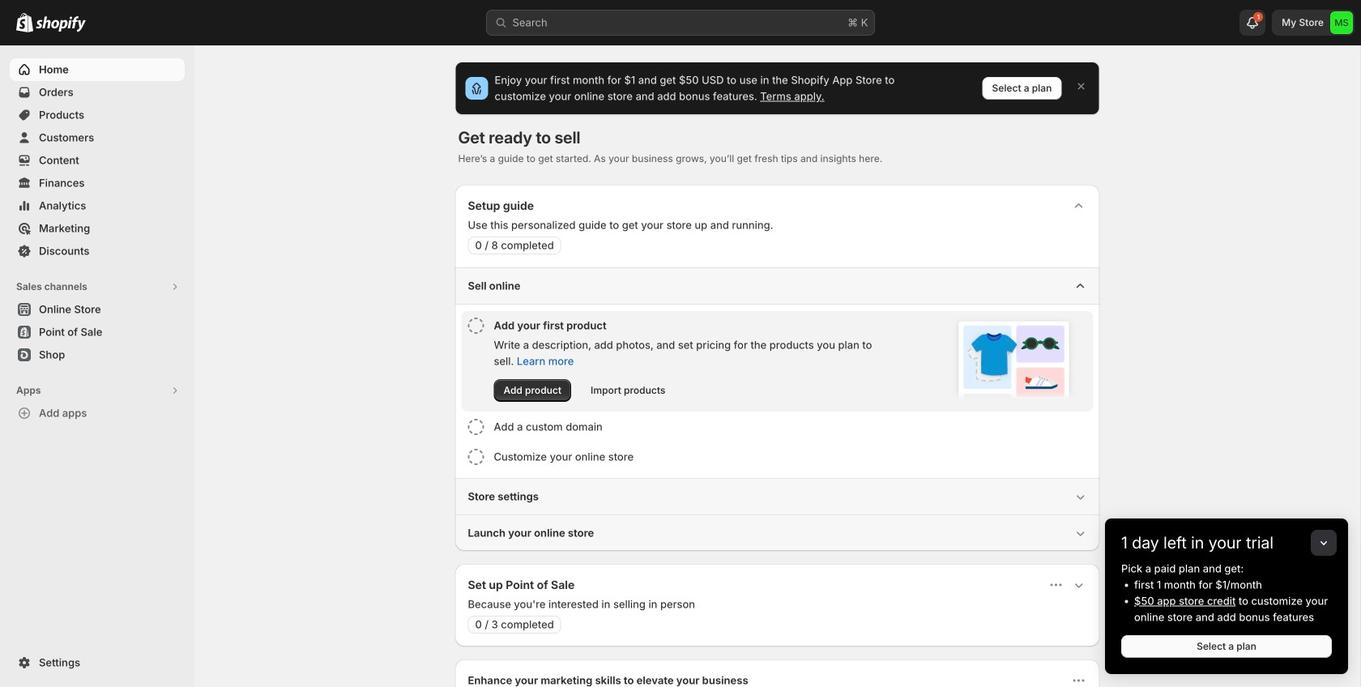 Task type: vqa. For each thing, say whether or not it's contained in the screenshot.
Add your first product group
yes



Task type: describe. For each thing, give the bounding box(es) containing it.
sell online group
[[455, 267, 1100, 478]]

shopify image
[[36, 16, 86, 32]]

setup guide region
[[455, 185, 1100, 551]]

add your first product group
[[462, 311, 1094, 412]]

add a custom domain group
[[462, 413, 1094, 442]]

shopify image
[[16, 13, 33, 32]]

mark add a custom domain as done image
[[468, 419, 484, 435]]



Task type: locate. For each thing, give the bounding box(es) containing it.
mark customize your online store as done image
[[468, 449, 484, 465]]

my store image
[[1331, 11, 1354, 34]]

mark add your first product as done image
[[468, 318, 484, 334]]

guide categories group
[[455, 267, 1100, 551]]

customize your online store group
[[462, 443, 1094, 472]]



